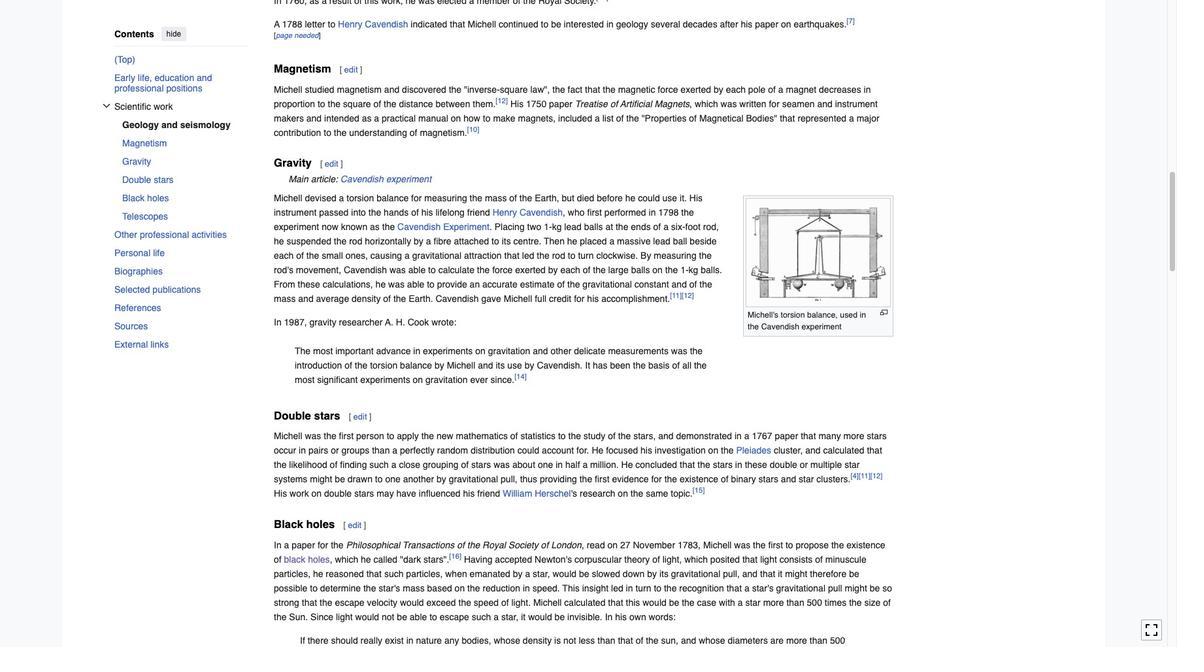 Task type: vqa. For each thing, say whether or not it's contained in the screenshot.
the instrument to the left
yes



Task type: describe. For each thing, give the bounding box(es) containing it.
the up [15]
[[698, 460, 710, 470]]

average
[[316, 294, 349, 304]]

the up [12] his 1750 paper treatise of artificial magnets
[[603, 84, 616, 95]]

movement,
[[296, 265, 341, 275]]

he down causing
[[376, 279, 386, 290]]

0 vertical spatial square
[[500, 84, 528, 95]]

2 vertical spatial such
[[472, 612, 491, 622]]

be left so
[[870, 583, 880, 593]]

in inside michell's torsion balance, used in the cavendish experiment
[[860, 310, 866, 320]]

density inside . placing two 1-kg lead balls at the ends of a six-foot rod, he suspended the rod horizontally by a fibre attached to its centre. then he placed a massive lead ball beside each of the small ones, causing a gravitational attraction that led the rod to turn clockwise. by measuring the rod's movement, cavendish was able to calculate the force exerted by each of the large balls on the 1-kg balls. from these calculations, he was able to provide an accurate estimate of the gravitational constant and of the mass and average density of the earth. cavendish gave michell full credit for his accomplishment.
[[352, 294, 381, 304]]

may
[[377, 489, 394, 499]]

proportion
[[274, 99, 315, 109]]

by up estimate
[[548, 265, 558, 275]]

ones,
[[346, 250, 368, 261]]

0 vertical spatial it
[[778, 568, 783, 579]]

scientific work
[[114, 101, 173, 111]]

these inside cluster, and calculated that the likelihood of finding such a close grouping of stars was about one in half a million. he concluded that the stars in these double or multiple star systems might be drawn to one another by gravitational pull, thus providing the first evidence for the existence of binary stars and star clusters.
[[745, 460, 767, 470]]

work for his
[[290, 489, 309, 499]]

star inside having accepted newton's corpuscular theory of light, which posited that light consists of minuscule particles, he reasoned that such particles, when emanated by a star, would be slowed down by its gravitational pull, and that it might therefore be possible to determine the star's mass based on the reduction in speed. this insight led in turn to the recognition that a star's gravitational pull might be so strong that the escape velocity would exceed the speed of light. michell calculated that this would be the case with a star more than 500 times the size of the sun. since light would not be able to escape such a star, it would be invisible. in his own words:
[[745, 597, 761, 608]]

] for magnetism
[[360, 65, 362, 75]]

0 horizontal spatial gravity
[[122, 156, 151, 166]]

first inside cluster, and calculated that the likelihood of finding such a close grouping of stars was about one in half a million. he concluded that the stars in these double or multiple star systems might be drawn to one another by gravitational pull, thus providing the first evidence for the existence of binary stars and star clusters.
[[595, 474, 610, 485]]

of right 'ends'
[[653, 222, 661, 232]]

another
[[403, 474, 434, 485]]

of left binary
[[721, 474, 729, 485]]

stars inside michell was the first person to apply the new mathematics of statistics to the study of the stars, and demonstrated in a 1767 paper that many more stars occur in pairs or groups than a perfectly random distribution could account for. he focused his investigation on the
[[867, 431, 887, 441]]

2 whose from the left
[[699, 635, 725, 646]]

he inside having accepted newton's corpuscular theory of light, which posited that light consists of minuscule particles, he reasoned that such particles, when emanated by a star, would be slowed down by its gravitational pull, and that it might therefore be possible to determine the star's mass based on the reduction in speed. this insight led in turn to the recognition that a star's gravitational pull might be so strong that the escape velocity would exceed the speed of light. michell calculated that this would be the case with a star more than 500 times the size of the sun. since light would not be able to escape such a star, it would be invisible. in his own words:
[[313, 568, 323, 579]]

the left fact
[[552, 84, 565, 95]]

a 1788 letter to henry cavendish indicated that michell continued to be interested in geology several decades after his paper on earthquakes. [7] [ page needed ]
[[274, 16, 855, 40]]

new
[[437, 431, 453, 441]]

perfectly
[[400, 445, 435, 456]]

sun.
[[289, 612, 308, 622]]

his inside his work on double stars may have influenced his friend william herschel 's research on the same topic. [15]
[[274, 489, 287, 499]]

decreases
[[819, 84, 861, 95]]

the up henry cavendish
[[520, 193, 532, 203]]

in up likelihood
[[299, 445, 306, 456]]

that down investigation at the bottom right of page
[[680, 460, 695, 470]]

0 vertical spatial lead
[[564, 222, 582, 232]]

contents
[[114, 29, 154, 39]]

0 vertical spatial magnetism
[[274, 62, 331, 75]]

ends
[[631, 222, 651, 232]]

william herschel link
[[503, 489, 571, 499]]

a left 1767
[[744, 431, 749, 441]]

a left list
[[595, 113, 600, 123]]

1 vertical spatial professional
[[140, 229, 189, 240]]

interested
[[564, 19, 604, 29]]

the up small
[[334, 236, 347, 247]]

1 whose from the left
[[494, 635, 520, 646]]

propose
[[796, 540, 829, 550]]

the left new
[[421, 431, 434, 441]]

the up 'reasoned'
[[331, 540, 344, 550]]

early
[[114, 72, 135, 83]]

[ for black holes
[[343, 520, 346, 530]]

of down november at the bottom right of page
[[652, 554, 660, 565]]

1 vertical spatial [11] link
[[859, 472, 870, 481]]

to right the continued
[[541, 19, 549, 29]]

michell inside the most important advance in experiments on gravitation and other delicate measurements was the introduction of the torsion balance by michell and its use by cavendish. it has been the basis of all the most significant experiments on gravitation ever since.
[[447, 360, 475, 371]]

and inside early life, education and professional positions
[[197, 72, 212, 83]]

work for scientific
[[154, 101, 173, 111]]

density inside if there should really exist in nature any bodies, whose density is not less than that of the sun, and whose diameters are more than 500
[[523, 635, 552, 646]]

could inside michell devised a torsion balance for measuring the mass of the earth, but died before he could use it. his instrument passed into the hands of his lifelong friend
[[638, 193, 660, 203]]

to left calculate
[[428, 265, 436, 275]]

the left the pleiades 'link'
[[721, 445, 734, 456]]

balance inside the most important advance in experiments on gravitation and other delicate measurements was the introduction of the torsion balance by michell and its use by cavendish. it has been the basis of all the most significant experiments on gravitation ever since.
[[400, 360, 432, 371]]

the up ', who first performed in 1798 the experiment now known as the' at the top of the page
[[470, 193, 482, 203]]

of down suspended
[[296, 250, 304, 261]]

of right hands
[[411, 207, 419, 218]]

, for who
[[563, 207, 565, 218]]

of inside [12] his 1750 paper treatise of artificial magnets
[[610, 99, 618, 109]]

case
[[697, 597, 716, 608]]

1 vertical spatial one
[[385, 474, 401, 485]]

cavendish down "ones,"
[[344, 265, 387, 275]]

the left the earth. in the top of the page
[[393, 294, 406, 304]]

by
[[641, 250, 651, 261]]

, who first performed in 1798 the experiment now known as the
[[274, 207, 694, 232]]

0 vertical spatial most
[[313, 346, 333, 356]]

main article: cavendish experiment
[[288, 174, 431, 184]]

credit
[[549, 294, 571, 304]]

could inside michell was the first person to apply the new mathematics of statistics to the study of the stars, and demonstrated in a 1767 paper that many more stars occur in pairs or groups than a perfectly random distribution could account for. he focused his investigation on the
[[517, 445, 539, 456]]

suspended
[[287, 236, 331, 247]]

the down measurements
[[633, 360, 646, 371]]

1 vertical spatial most
[[295, 375, 315, 385]]

of down "magnets" in the right top of the page
[[689, 113, 697, 123]]

0 vertical spatial light
[[760, 554, 777, 565]]

the inside his work on double stars may have influenced his friend william herschel 's research on the same topic. [15]
[[631, 489, 643, 499]]

1 horizontal spatial double stars
[[274, 409, 340, 422]]

stars up binary
[[713, 460, 733, 470]]

insight
[[582, 583, 609, 593]]

groups
[[341, 445, 369, 456]]

0 horizontal spatial star,
[[501, 612, 519, 622]]

pull, inside having accepted newton's corpuscular theory of light, which posited that light consists of minuscule particles, he reasoned that such particles, when emanated by a star, would be slowed down by its gravitational pull, and that it might therefore be possible to determine the star's mass based on the reduction in speed. this insight led in turn to the recognition that a star's gravitational pull might be so strong that the escape velocity would exceed the speed of light. michell calculated that this would be the case with a star more than 500 times the size of the sun. since light would not be able to escape such a star, it would be invisible. in his own words:
[[723, 568, 740, 579]]

double inside cluster, and calculated that the likelihood of finding such a close grouping of stars was about one in half a million. he concluded that the stars in these double or multiple star systems might be drawn to one another by gravitational pull, thus providing the first evidence for the existence of binary stars and star clusters.
[[770, 460, 797, 470]]

, read on 27 november 1783, michell was the first to propose the existence of
[[274, 540, 885, 565]]

2 horizontal spatial star
[[845, 460, 860, 470]]

1 horizontal spatial each
[[560, 265, 580, 275]]

2 star's from the left
[[752, 583, 774, 593]]

on up ever
[[475, 346, 486, 356]]

by down accepted
[[513, 568, 523, 579]]

that inside michell was the first person to apply the new mathematics of statistics to the study of the stars, and demonstrated in a 1767 paper that many more stars occur in pairs or groups than a perfectly random distribution could account for. he focused his investigation on the
[[801, 431, 816, 441]]

the inside if there should really exist in nature any bodies, whose density is not less than that of the sun, and whose diameters are more than 500
[[646, 635, 659, 646]]

to inside ", read on 27 november 1783, michell was the first to propose the existence of"
[[786, 540, 793, 550]]

0 vertical spatial 1-
[[544, 222, 552, 232]]

was inside the most important advance in experiments on gravitation and other delicate measurements was the introduction of the torsion balance by michell and its use by cavendish. it has been the basis of all the most significant experiments on gravitation ever since.
[[671, 346, 687, 356]]

law",
[[530, 84, 550, 95]]

accurate
[[482, 279, 518, 290]]

his inside . placing two 1-kg lead balls at the ends of a six-foot rod, he suspended the rod horizontally by a fibre attached to its centre. then he placed a massive lead ball beside each of the small ones, causing a gravitational attraction that led the rod to turn clockwise. by measuring the rod's movement, cavendish was able to calculate the force exerted by each of the large balls on the 1-kg balls. from these calculations, he was able to provide an accurate estimate of the gravitational constant and of the mass and average density of the earth. cavendish gave michell full credit for his accomplishment.
[[587, 294, 599, 304]]

cavendish experiment link
[[397, 222, 490, 232]]

to inside cluster, and calculated that the likelihood of finding such a close grouping of stars was about one in half a million. he concluded that the stars in these double or multiple star systems might be drawn to one another by gravitational pull, thus providing the first evidence for the existence of binary stars and star clusters.
[[375, 474, 383, 485]]

that right posited
[[742, 554, 758, 565]]

1 vertical spatial gravitation
[[425, 375, 468, 385]]

on inside ", read on 27 november 1783, michell was the first to propose the existence of"
[[608, 540, 618, 550]]

gravitational inside cluster, and calculated that the likelihood of finding such a close grouping of stars was about one in half a million. he concluded that the stars in these double or multiple star systems might be drawn to one another by gravitational pull, thus providing the first evidence for the existence of binary stars and star clusters.
[[449, 474, 498, 485]]

[4] [11] [12]
[[851, 472, 883, 481]]

1 horizontal spatial lead
[[653, 236, 670, 247]]

0 vertical spatial star,
[[533, 568, 550, 579]]

of right pole
[[768, 84, 776, 95]]

edit link for double stars
[[353, 412, 367, 421]]

, for read
[[582, 540, 584, 550]]

paper inside michell was the first person to apply the new mathematics of statistics to the study of the stars, and demonstrated in a 1767 paper that many more stars occur in pairs or groups than a perfectly random distribution could account for. he focused his investigation on the
[[775, 431, 798, 441]]

providing
[[540, 474, 577, 485]]

at
[[606, 222, 613, 232]]

the up speed
[[467, 583, 480, 593]]

1 vertical spatial [12]
[[682, 291, 694, 300]]

a down apply
[[392, 445, 397, 456]]

and inside michell was the first person to apply the new mathematics of statistics to the study of the stars, and demonstrated in a 1767 paper that many more stars occur in pairs or groups than a perfectly random distribution could account for. he focused his investigation on the
[[658, 431, 674, 441]]

the up topic.
[[664, 474, 677, 485]]

"inverse-
[[464, 84, 500, 95]]

paper inside a 1788 letter to henry cavendish indicated that michell continued to be interested in geology several decades after his paper on earthquakes. [7] [ page needed ]
[[755, 19, 778, 29]]

geology and seismology link
[[122, 115, 258, 134]]

gravitational down large
[[583, 279, 632, 290]]

force inside . placing two 1-kg lead balls at the ends of a six-foot rod, he suspended the rod horizontally by a fibre attached to its centre. then he placed a massive lead ball beside each of the small ones, causing a gravitational attraction that led the rod to turn clockwise. by measuring the rod's movement, cavendish was able to calculate the force exerted by each of the large balls on the 1-kg balls. from these calculations, he was able to provide an accurate estimate of the gravitational constant and of the mass and average density of the earth. cavendish gave michell full credit for his accomplishment.
[[492, 265, 513, 275]]

measurements
[[608, 346, 669, 356]]

external links link
[[114, 335, 248, 353]]

of down important
[[345, 360, 352, 371]]

existence inside cluster, and calculated that the likelihood of finding such a close grouping of stars was about one in half a million. he concluded that the stars in these double or multiple star systems might be drawn to one another by gravitational pull, thus providing the first evidence for the existence of binary stars and star clusters.
[[680, 474, 718, 485]]

in inside having accepted newton's corpuscular theory of light, which posited that light consists of minuscule particles, he reasoned that such particles, when emanated by a star, would be slowed down by its gravitational pull, and that it might therefore be possible to determine the star's mass based on the reduction in speed. this insight led in turn to the recognition that a star's gravitational pull might be so strong that the escape velocity would exceed the speed of light. michell calculated that this would be the case with a star more than 500 times the size of the sun. since light would not be able to escape such a star, it would be invisible. in his own words:
[[605, 612, 613, 622]]

in inside the most important advance in experiments on gravitation and other delicate measurements was the introduction of the torsion balance by michell and its use by cavendish. it has been the basis of all the most significant experiments on gravitation ever since.
[[413, 346, 420, 356]]

he right the then
[[567, 236, 577, 247]]

0 horizontal spatial light
[[336, 612, 353, 622]]

2 horizontal spatial [12] link
[[870, 472, 883, 481]]

[ for gravity
[[320, 159, 323, 169]]

the right into
[[368, 207, 381, 218]]

0 vertical spatial holes
[[147, 193, 169, 203]]

drawn
[[348, 474, 373, 485]]

if
[[300, 635, 305, 646]]

so
[[882, 583, 892, 593]]

1 horizontal spatial gravity
[[274, 156, 312, 169]]

ball
[[673, 236, 687, 247]]

six-
[[671, 222, 685, 232]]

therefore
[[810, 568, 847, 579]]

in up light.
[[523, 583, 530, 593]]

account
[[542, 445, 574, 456]]

speed
[[474, 597, 499, 608]]

1 horizontal spatial one
[[538, 460, 553, 470]]

1 vertical spatial square
[[343, 99, 371, 109]]

that up sun.
[[302, 597, 317, 608]]

in inside ', who first performed in 1798 the experiment now known as the'
[[649, 207, 656, 218]]

0 horizontal spatial [11] link
[[670, 291, 682, 300]]

his inside michell devised a torsion balance for measuring the mass of the earth, but died before he could use it. his instrument passed into the hands of his lifelong friend
[[689, 193, 703, 203]]

the left case at bottom
[[682, 597, 695, 608]]

be down 'minuscule'
[[849, 568, 859, 579]]

died
[[577, 193, 594, 203]]

edit for magnetism
[[344, 65, 358, 75]]

as inside , which was written for seamen and instrument makers and intended as a practical manual on how to make magnets, included a list of the "properties of magnetical bodies" that represented a major contribution to the understanding of magnetism.
[[362, 113, 372, 123]]

of down practical
[[410, 127, 417, 138]]

2 particles, from the left
[[406, 568, 443, 579]]

passed
[[319, 207, 349, 218]]

] for double stars
[[369, 412, 372, 421]]

study
[[584, 431, 605, 441]]

of down placed
[[583, 265, 590, 275]]

that inside a 1788 letter to henry cavendish indicated that michell continued to be interested in geology several decades after his paper on earthquakes. [7] [ page needed ]
[[450, 19, 465, 29]]

other professional activities
[[114, 229, 227, 240]]

a right half
[[583, 460, 588, 470]]

0 horizontal spatial balls
[[584, 222, 603, 232]]

instrument inside michell devised a torsion balance for measuring the mass of the earth, but died before he could use it. his instrument passed into the hands of his lifelong friend
[[274, 207, 317, 218]]

article:
[[311, 174, 338, 184]]

binary
[[731, 474, 756, 485]]

how
[[464, 113, 480, 123]]

that left therefore
[[760, 568, 775, 579]]

than right less
[[598, 635, 615, 646]]

discovered
[[402, 84, 446, 95]]

geology and seismology
[[122, 119, 231, 130]]

0 horizontal spatial rod
[[349, 236, 362, 247]]

the up between
[[449, 84, 462, 95]]

[ for double stars
[[349, 412, 351, 421]]

wrote:
[[432, 317, 456, 328]]

and inside michell studied magnetism and discovered the "inverse-square law", the fact that the magnetic force exerted by each pole of a magnet decreases in proportion to the square of the distance between them.
[[384, 84, 400, 95]]

other professional activities link
[[114, 225, 248, 243]]

of up credit
[[557, 279, 565, 290]]

to down who
[[568, 250, 576, 261]]

torsion inside michell devised a torsion balance for measuring the mass of the earth, but died before he could use it. his instrument passed into the hands of his lifelong friend
[[347, 193, 374, 203]]

by right down
[[647, 568, 657, 579]]

times
[[825, 597, 847, 608]]

the up having at the left bottom
[[467, 540, 480, 550]]

1 vertical spatial rod
[[552, 250, 565, 261]]

1 vertical spatial black holes
[[274, 518, 335, 531]]

0 vertical spatial able
[[408, 265, 426, 275]]

1 particles, from the left
[[274, 568, 310, 579]]

500 inside having accepted newton's corpuscular theory of light, which posited that light consists of minuscule particles, he reasoned that such particles, when emanated by a star, would be slowed down by its gravitational pull, and that it might therefore be possible to determine the star's mass based on the reduction in speed. this insight led in turn to the recognition that a star's gravitational pull might be so strong that the escape velocity would exceed the speed of light. michell calculated that this would be the case with a star more than 500 times the size of the sun. since light would not be able to escape such a star, it would be invisible. in his own words:
[[807, 597, 822, 608]]

1 horizontal spatial escape
[[440, 612, 469, 622]]

ever
[[470, 375, 488, 385]]

for inside , which was written for seamen and instrument makers and intended as a practical manual on how to make magnets, included a list of the "properties of magnetical bodies" that represented a major contribution to the understanding of magnetism.
[[769, 99, 780, 109]]

of down random
[[461, 460, 469, 470]]

the down it.
[[681, 207, 694, 218]]

[16]
[[449, 552, 461, 561]]

[11] [12]
[[670, 291, 694, 300]]

selected
[[114, 284, 150, 294]]

[12] inside [12] his 1750 paper treatise of artificial magnets
[[496, 96, 508, 105]]

1 horizontal spatial [12] link
[[682, 291, 694, 300]]

1 vertical spatial experiments
[[360, 375, 410, 385]]

calculated inside having accepted newton's corpuscular theory of light, which posited that light consists of minuscule particles, he reasoned that such particles, when emanated by a star, would be slowed down by its gravitational pull, and that it might therefore be possible to determine the star's mass based on the reduction in speed. this insight led in turn to the recognition that a star's gravitational pull might be so strong that the escape velocity would exceed the speed of light. michell calculated that this would be the case with a star more than 500 times the size of the sun. since light would not be able to escape such a star, it would be invisible. in his own words:
[[564, 597, 606, 608]]

and inside having accepted newton's corpuscular theory of light, which posited that light consists of minuscule particles, he reasoned that such particles, when emanated by a star, would be slowed down by its gravitational pull, and that it might therefore be possible to determine the star's mass based on the reduction in speed. this insight led in turn to the recognition that a star's gravitational pull might be so strong that the escape velocity would exceed the speed of light. michell calculated that this would be the case with a star more than 500 times the size of the sun. since light would not be able to escape such a star, it would be invisible. in his own words:
[[742, 568, 758, 579]]

earthquakes.
[[794, 19, 847, 29]]

] for black holes
[[364, 520, 366, 530]]

the up all
[[690, 346, 703, 356]]

on down likelihood
[[311, 489, 322, 499]]

cavendish down the provide
[[436, 294, 479, 304]]

1798
[[658, 207, 679, 218]]

to down them.
[[483, 113, 491, 123]]

1750
[[526, 99, 547, 109]]

of left all
[[672, 360, 680, 371]]

henry cavendish link for , who first performed in 1798 the experiment now known as the
[[493, 207, 563, 218]]

of up [11] [12] at the right of page
[[689, 279, 697, 290]]

research
[[580, 489, 615, 499]]

by up [14] link
[[525, 360, 534, 371]]

michell's
[[748, 310, 778, 320]]

then
[[544, 236, 565, 247]]

1 horizontal spatial might
[[785, 568, 807, 579]]

hide
[[166, 29, 181, 39]]

to up account
[[558, 431, 566, 441]]

(top)
[[114, 54, 135, 64]]

external links
[[114, 339, 169, 349]]

the up for.
[[568, 431, 581, 441]]

torsion inside michell's torsion balance, used in the cavendish experiment
[[781, 310, 805, 320]]

1 horizontal spatial [11]
[[859, 472, 870, 481]]

cavendish down earth,
[[520, 207, 563, 218]]

geology
[[616, 19, 648, 29]]

to up the earth. in the top of the page
[[427, 279, 435, 290]]

newton's
[[535, 554, 572, 565]]

cavendish down hands
[[397, 222, 441, 232]]

0 horizontal spatial kg
[[552, 222, 562, 232]]

by inside cluster, and calculated that the likelihood of finding such a close grouping of stars was about one in half a million. he concluded that the stars in these double or multiple star systems might be drawn to one another by gravitational pull, thus providing the first evidence for the existence of binary stars and star clusters.
[[437, 474, 446, 485]]

a down accepted
[[525, 568, 530, 579]]

that down black holes , which he called "dark stars". [16]
[[366, 568, 382, 579]]

main
[[288, 174, 308, 184]]

calculated inside cluster, and calculated that the likelihood of finding such a close grouping of stars was about one in half a million. he concluded that the stars in these double or multiple star systems might be drawn to one another by gravitational pull, thus providing the first evidence for the existence of binary stars and star clusters.
[[823, 445, 864, 456]]

[ inside a 1788 letter to henry cavendish indicated that michell continued to be interested in geology several decades after his paper on earthquakes. [7] [ page needed ]
[[274, 31, 276, 40]]

[ edit ] for magnetism
[[340, 65, 362, 75]]

by inside michell studied magnetism and discovered the "inverse-square law", the fact that the magnetic force exerted by each pole of a magnet decreases in proportion to the square of the distance between them.
[[714, 84, 723, 95]]

light.
[[511, 597, 531, 608]]

1 vertical spatial holes
[[306, 518, 335, 531]]

to left apply
[[387, 431, 394, 441]]

likelihood
[[289, 460, 327, 470]]

that up [4] [11] [12]
[[867, 445, 882, 456]]

1 horizontal spatial experiments
[[423, 346, 473, 356]]

a up understanding
[[374, 113, 379, 123]]

1 vertical spatial henry
[[493, 207, 517, 218]]

that inside michell studied magnetism and discovered the "inverse-square law", the fact that the magnetic force exerted by each pole of a magnet decreases in proportion to the square of the distance between them.
[[585, 84, 600, 95]]

a left "close"
[[391, 460, 396, 470]]

0 vertical spatial experiment
[[386, 174, 431, 184]]

before
[[597, 193, 623, 203]]

stars inside his work on double stars may have influenced his friend william herschel 's research on the same topic. [15]
[[354, 489, 374, 499]]

a inside michell studied magnetism and discovered the "inverse-square law", the fact that the magnetic force exerted by each pole of a magnet decreases in proportion to the square of the distance between them.
[[778, 84, 783, 95]]

than inside michell was the first person to apply the new mathematics of statistics to the study of the stars, and demonstrated in a 1767 paper that many more stars occur in pairs or groups than a perfectly random distribution could account for. he focused his investigation on the
[[372, 445, 390, 456]]

existence inside ", read on 27 november 1783, michell was the first to propose the existence of"
[[847, 540, 885, 550]]

cavendish inside a 1788 letter to henry cavendish indicated that michell continued to be interested in geology several decades after his paper on earthquakes. [7] [ page needed ]
[[365, 19, 408, 29]]

might inside cluster, and calculated that the likelihood of finding such a close grouping of stars was about one in half a million. he concluded that the stars in these double or multiple star systems might be drawn to one another by gravitational pull, thus providing the first evidence for the existence of binary stars and star clusters.
[[310, 474, 332, 485]]

clusters.
[[817, 474, 851, 485]]

than right are
[[810, 635, 827, 646]]

that inside . placing two 1-kg lead balls at the ends of a six-foot rod, he suspended the rod horizontally by a fibre attached to its centre. then he placed a massive lead ball beside each of the small ones, causing a gravitational attraction that led the rod to turn clockwise. by measuring the rod's movement, cavendish was able to calculate the force exerted by each of the large balls on the 1-kg balls. from these calculations, he was able to provide an accurate estimate of the gravitational constant and of the mass and average density of the earth. cavendish gave michell full credit for his accomplishment.
[[504, 250, 520, 261]]

henry cavendish link for indicated that michell continued to be interested in geology several decades after his paper on earthquakes.
[[338, 19, 408, 29]]

that left this
[[608, 597, 623, 608]]

be up is
[[555, 612, 565, 622]]

1 horizontal spatial balls
[[631, 265, 650, 275]]

[10]
[[467, 125, 479, 134]]

written
[[739, 99, 766, 109]]

0 horizontal spatial escape
[[335, 597, 364, 608]]

1 vertical spatial magnetism
[[122, 138, 167, 148]]

[ edit ] for double stars
[[349, 412, 372, 421]]

0 horizontal spatial it
[[521, 612, 526, 622]]

in up this
[[626, 583, 633, 593]]

in for in 1987, gravity researcher a. h. cook wrote:
[[274, 317, 282, 328]]

two
[[527, 222, 541, 232]]

for up black holes link
[[318, 540, 328, 550]]

he inside black holes , which he called "dark stars". [16]
[[361, 554, 371, 565]]

"dark
[[400, 554, 421, 565]]

note containing main article:
[[274, 172, 893, 186]]

in inside michell studied magnetism and discovered the "inverse-square law", the fact that the magnetic force exerted by each pole of a magnet decreases in proportion to the square of the distance between them.
[[864, 84, 871, 95]]

the right at
[[616, 222, 628, 232]]

in up binary
[[735, 460, 742, 470]]

of inside if there should really exist in nature any bodies, whose density is not less than that of the sun, and whose diameters are more than 500
[[636, 635, 643, 646]]

his inside michell was the first person to apply the new mathematics of statistics to the study of the stars, and demonstrated in a 1767 paper that many more stars occur in pairs or groups than a perfectly random distribution could account for. he focused his investigation on the
[[641, 445, 652, 456]]

biographies link
[[114, 262, 248, 280]]

his inside [12] his 1750 paper treatise of artificial magnets
[[510, 99, 524, 109]]

for inside . placing two 1-kg lead balls at the ends of a six-foot rod, he suspended the rod horizontally by a fibre attached to its centre. then he placed a massive lead ball beside each of the small ones, causing a gravitational attraction that led the rod to turn clockwise. by measuring the rod's movement, cavendish was able to calculate the force exerted by each of the large balls on the 1-kg balls. from these calculations, he was able to provide an accurate estimate of the gravitational constant and of the mass and average density of the earth. cavendish gave michell full credit for his accomplishment.
[[574, 294, 585, 304]]

0 vertical spatial [12] link
[[496, 96, 508, 105]]

the down occur
[[274, 460, 287, 470]]

a down speed
[[494, 612, 499, 622]]

double inside his work on double stars may have influenced his friend william herschel 's research on the same topic. [15]
[[324, 489, 352, 499]]

of down propose on the right bottom of page
[[815, 554, 823, 565]]

would up this
[[553, 568, 577, 579]]

1 vertical spatial such
[[384, 568, 404, 579]]

was inside ", read on 27 november 1783, michell was the first to propose the existence of"
[[734, 540, 751, 550]]

in for in a paper for the philosophical transactions of the royal society of london
[[274, 540, 282, 550]]

which inside , which was written for seamen and instrument makers and intended as a practical manual on how to make magnets, included a list of the "properties of magnetical bodies" that represented a major contribution to the understanding of magnetism.
[[695, 99, 718, 109]]

to up words:
[[654, 583, 662, 593]]

black
[[284, 554, 305, 565]]

a down at
[[609, 236, 615, 247]]

1 horizontal spatial star
[[799, 474, 814, 485]]

of down so
[[883, 597, 891, 608]]

he inside michell was the first person to apply the new mathematics of statistics to the study of the stars, and demonstrated in a 1767 paper that many more stars occur in pairs or groups than a perfectly random distribution could account for. he focused his investigation on the
[[592, 445, 603, 456]]

the down the then
[[537, 250, 550, 261]]

foot
[[685, 222, 701, 232]]

based
[[427, 583, 452, 593]]



Task type: locate. For each thing, give the bounding box(es) containing it.
friend inside his work on double stars may have influenced his friend william herschel 's research on the same topic. [15]
[[477, 489, 500, 499]]

after
[[720, 19, 738, 29]]

be up words:
[[669, 597, 679, 608]]

was inside michell was the first person to apply the new mathematics of statistics to the study of the stars, and demonstrated in a 1767 paper that many more stars occur in pairs or groups than a perfectly random distribution could account for. he focused his investigation on the
[[305, 431, 321, 441]]

1 vertical spatial work
[[290, 489, 309, 499]]

0 horizontal spatial black
[[122, 193, 145, 203]]

0 vertical spatial one
[[538, 460, 553, 470]]

1 horizontal spatial star's
[[752, 583, 774, 593]]

have
[[396, 489, 416, 499]]

between
[[436, 99, 470, 109]]

0 vertical spatial led
[[522, 250, 534, 261]]

0 horizontal spatial 1-
[[544, 222, 552, 232]]

on inside michell was the first person to apply the new mathematics of statistics to the study of the stars, and demonstrated in a 1767 paper that many more stars occur in pairs or groups than a perfectly random distribution could account for. he focused his investigation on the
[[708, 445, 718, 456]]

2 horizontal spatial might
[[845, 583, 867, 593]]

1 horizontal spatial black
[[274, 518, 303, 531]]

his inside a 1788 letter to henry cavendish indicated that michell continued to be interested in geology several decades after his paper on earthquakes. [7] [ page needed ]
[[741, 19, 753, 29]]

0 horizontal spatial [12] link
[[496, 96, 508, 105]]

his inside michell devised a torsion balance for measuring the mass of the earth, but died before he could use it. his instrument passed into the hands of his lifelong friend
[[421, 207, 433, 218]]

pleiades link
[[736, 445, 771, 456]]

work up geology and seismology
[[154, 101, 173, 111]]

x small image
[[103, 102, 110, 110]]

able inside having accepted newton's corpuscular theory of light, which posited that light consists of minuscule particles, he reasoned that such particles, when emanated by a star, would be slowed down by its gravitational pull, and that it might therefore be possible to determine the star's mass based on the reduction in speed. this insight led in turn to the recognition that a star's gravitational pull might be so strong that the escape velocity would exceed the speed of light. michell calculated that this would be the case with a star more than 500 times the size of the sun. since light would not be able to escape such a star, it would be invisible. in his own words:
[[410, 612, 427, 622]]

1 vertical spatial force
[[492, 265, 513, 275]]

that inside , which was written for seamen and instrument makers and intended as a practical manual on how to make magnets, included a list of the "properties of magnetical bodies" that represented a major contribution to the understanding of magnetism.
[[780, 113, 795, 123]]

more up are
[[763, 597, 784, 608]]

than inside having accepted newton's corpuscular theory of light, which posited that light consists of minuscule particles, he reasoned that such particles, when emanated by a star, would be slowed down by its gravitational pull, and that it might therefore be possible to determine the star's mass based on the reduction in speed. this insight led in turn to the recognition that a star's gravitational pull might be so strong that the escape velocity would exceed the speed of light. michell calculated that this would be the case with a star more than 500 times the size of the sun. since light would not be able to escape such a star, it would be invisible. in his own words:
[[787, 597, 804, 608]]

on inside having accepted newton's corpuscular theory of light, which posited that light consists of minuscule particles, he reasoned that such particles, when emanated by a star, would be slowed down by its gravitational pull, and that it might therefore be possible to determine the star's mass based on the reduction in speed. this insight led in turn to the recognition that a star's gravitational pull might be so strong that the escape velocity would exceed the speed of light. michell calculated that this would be the case with a star more than 500 times the size of the sun. since light would not be able to escape such a star, it would be invisible. in his own words:
[[455, 583, 465, 593]]

the inside michell's torsion balance, used in the cavendish experiment
[[748, 321, 759, 331]]

on inside , which was written for seamen and instrument makers and intended as a practical manual on how to make magnets, included a list of the "properties of magnetical bodies" that represented a major contribution to the understanding of magnetism.
[[451, 113, 461, 123]]

velocity
[[367, 597, 397, 608]]

of left black
[[274, 554, 282, 565]]

experiment inside ', who first performed in 1798 the experiment now known as the'
[[274, 222, 319, 232]]

philosophical
[[346, 540, 400, 550]]

influenced
[[419, 489, 461, 499]]

seamen
[[782, 99, 815, 109]]

one
[[538, 460, 553, 470], [385, 474, 401, 485]]

the up focused
[[618, 431, 631, 441]]

0 vertical spatial turn
[[578, 250, 594, 261]]

massive
[[617, 236, 651, 247]]

used
[[840, 310, 858, 320]]

slowed
[[592, 568, 620, 579]]

1 horizontal spatial led
[[611, 583, 623, 593]]

emanated
[[470, 568, 510, 579]]

by down wrote:
[[435, 360, 444, 371]]

cavendish experiment
[[397, 222, 490, 232]]

2 horizontal spatial more
[[844, 431, 864, 441]]

[12] up make at the left top of page
[[496, 96, 508, 105]]

selected publications link
[[114, 280, 248, 298]]

since.
[[491, 375, 515, 385]]

1 horizontal spatial pull,
[[723, 568, 740, 579]]

paper right after
[[755, 19, 778, 29]]

turn down down
[[636, 583, 651, 593]]

] inside a 1788 letter to henry cavendish indicated that michell continued to be interested in geology several decades after his paper on earthquakes. [7] [ page needed ]
[[319, 31, 321, 40]]

turn
[[578, 250, 594, 261], [636, 583, 651, 593]]

michell down speed.
[[533, 597, 562, 608]]

in right the invisible.
[[605, 612, 613, 622]]

a right the with
[[738, 597, 743, 608]]

0 horizontal spatial experiment
[[274, 222, 319, 232]]

1 horizontal spatial could
[[638, 193, 660, 203]]

in inside if there should really exist in nature any bodies, whose density is not less than that of the sun, and whose diameters are more than 500
[[406, 635, 413, 646]]

cavendish inside michell's torsion balance, used in the cavendish experiment
[[761, 321, 799, 331]]

and inside if there should really exist in nature any bodies, whose density is not less than that of the sun, and whose diameters are more than 500
[[681, 635, 696, 646]]

, inside black holes , which he called "dark stars". [16]
[[330, 554, 332, 565]]

1767
[[752, 431, 772, 441]]

edit link for black holes
[[348, 520, 362, 530]]

pull, up william
[[501, 474, 518, 485]]

first inside ', who first performed in 1798 the experiment now known as the'
[[587, 207, 602, 218]]

exerted up estimate
[[515, 265, 546, 275]]

experiments down wrote:
[[423, 346, 473, 356]]

2 horizontal spatial each
[[726, 84, 746, 95]]

0 vertical spatial existence
[[680, 474, 718, 485]]

on left the earthquakes.
[[781, 19, 791, 29]]

its inside having accepted newton's corpuscular theory of light, which posited that light consists of minuscule particles, he reasoned that such particles, when emanated by a star, would be slowed down by its gravitational pull, and that it might therefore be possible to determine the star's mass based on the reduction in speed. this insight led in turn to the recognition that a star's gravitational pull might be so strong that the escape velocity would exceed the speed of light. michell calculated that this would be the case with a star more than 500 times the size of the sun. since light would not be able to escape such a star, it would be invisible. in his own words:
[[659, 568, 669, 579]]

to up consists
[[786, 540, 793, 550]]

double stars up pairs
[[274, 409, 340, 422]]

edit for double stars
[[353, 412, 367, 421]]

artificial
[[620, 99, 652, 109]]

1 horizontal spatial double
[[770, 460, 797, 470]]

star right the with
[[745, 597, 761, 608]]

cavendish
[[365, 19, 408, 29], [340, 174, 384, 184], [520, 207, 563, 218], [397, 222, 441, 232], [344, 265, 387, 275], [436, 294, 479, 304], [761, 321, 799, 331]]

mass inside having accepted newton's corpuscular theory of light, which posited that light consists of minuscule particles, he reasoned that such particles, when emanated by a star, would be slowed down by its gravitational pull, and that it might therefore be possible to determine the star's mass based on the reduction in speed. this insight led in turn to the recognition that a star's gravitational pull might be so strong that the escape velocity would exceed the speed of light. michell calculated that this would be the case with a star more than 500 times the size of the sun. since light would not be able to escape such a star, it would be invisible. in his own words:
[[403, 583, 425, 593]]

a.
[[385, 317, 393, 328]]

multiple
[[811, 460, 842, 470]]

0 horizontal spatial black holes
[[122, 193, 169, 203]]

0 vertical spatial [11]
[[670, 291, 682, 300]]

1 vertical spatial it
[[521, 612, 526, 622]]

edit link up the magnetism
[[344, 65, 358, 75]]

them.
[[473, 99, 496, 109]]

introduction
[[295, 360, 342, 371]]

1 horizontal spatial rod
[[552, 250, 565, 261]]

1 horizontal spatial work
[[290, 489, 309, 499]]

measuring inside . placing two 1-kg lead balls at the ends of a six-foot rod, he suspended the rod horizontally by a fibre attached to its centre. then he placed a massive lead ball beside each of the small ones, causing a gravitational attraction that led the rod to turn clockwise. by measuring the rod's movement, cavendish was able to calculate the force exerted by each of the large balls on the 1-kg balls. from these calculations, he was able to provide an accurate estimate of the gravitational constant and of the mass and average density of the earth. cavendish gave michell full credit for his accomplishment.
[[654, 250, 697, 261]]

be inside cluster, and calculated that the likelihood of finding such a close grouping of stars was about one in half a million. he concluded that the stars in these double or multiple star systems might be drawn to one another by gravitational pull, thus providing the first evidence for the existence of binary stars and star clusters.
[[335, 474, 345, 485]]

0 horizontal spatial particles,
[[274, 568, 310, 579]]

[ edit ] for gravity
[[320, 159, 343, 169]]

1 vertical spatial 1-
[[680, 265, 689, 275]]

force inside michell studied magnetism and discovered the "inverse-square law", the fact that the magnetic force exerted by each pole of a magnet decreases in proportion to the square of the distance between them.
[[658, 84, 678, 95]]

reasoned
[[326, 568, 364, 579]]

such inside cluster, and calculated that the likelihood of finding such a close grouping of stars was about one in half a million. he concluded that the stars in these double or multiple star systems might be drawn to one another by gravitational pull, thus providing the first evidence for the existence of binary stars and star clusters.
[[369, 460, 389, 470]]

for right credit
[[574, 294, 585, 304]]

0 vertical spatial or
[[331, 445, 339, 456]]

the up since
[[320, 597, 332, 608]]

or inside michell was the first person to apply the new mathematics of statistics to the study of the stars, and demonstrated in a 1767 paper that many more stars occur in pairs or groups than a perfectly random distribution could account for. he focused his investigation on the
[[331, 445, 339, 456]]

a up the passed
[[339, 193, 344, 203]]

1 horizontal spatial magnetism
[[274, 62, 331, 75]]

could up 1798
[[638, 193, 660, 203]]

1 vertical spatial exerted
[[515, 265, 546, 275]]

1 horizontal spatial these
[[745, 460, 767, 470]]

the
[[449, 84, 462, 95], [552, 84, 565, 95], [603, 84, 616, 95], [328, 99, 341, 109], [384, 99, 396, 109], [626, 113, 639, 123], [334, 127, 347, 138], [470, 193, 482, 203], [520, 193, 532, 203], [368, 207, 381, 218], [681, 207, 694, 218], [382, 222, 395, 232], [616, 222, 628, 232], [334, 236, 347, 247], [306, 250, 319, 261], [537, 250, 550, 261], [699, 250, 712, 261], [477, 265, 490, 275], [593, 265, 606, 275], [665, 265, 678, 275], [567, 279, 580, 290], [700, 279, 712, 290], [393, 294, 406, 304], [748, 321, 759, 331], [690, 346, 703, 356], [355, 360, 368, 371], [633, 360, 646, 371], [694, 360, 707, 371], [324, 431, 336, 441], [421, 431, 434, 441], [568, 431, 581, 441], [618, 431, 631, 441], [721, 445, 734, 456], [274, 460, 287, 470], [698, 460, 710, 470], [580, 474, 592, 485], [664, 474, 677, 485], [631, 489, 643, 499], [331, 540, 344, 550], [467, 540, 480, 550], [753, 540, 766, 550], [831, 540, 844, 550], [363, 583, 376, 593], [467, 583, 480, 593], [664, 583, 677, 593], [320, 597, 332, 608], [459, 597, 471, 608], [682, 597, 695, 608], [849, 597, 862, 608], [274, 612, 287, 622], [646, 635, 659, 646]]

speed.
[[532, 583, 560, 593]]

existence up 'minuscule'
[[847, 540, 885, 550]]

would down light.
[[528, 612, 552, 622]]

on down between
[[451, 113, 461, 123]]

in
[[274, 317, 282, 328], [274, 540, 282, 550], [605, 612, 613, 622]]

the up research
[[580, 474, 592, 485]]

1788
[[282, 19, 302, 29]]

its inside . placing two 1-kg lead balls at the ends of a six-foot rod, he suspended the rod horizontally by a fibre attached to its centre. then he placed a massive lead ball beside each of the small ones, causing a gravitational attraction that led the rod to turn clockwise. by measuring the rod's movement, cavendish was able to calculate the force exerted by each of the large balls on the 1-kg balls. from these calculations, he was able to provide an accurate estimate of the gravitational constant and of the mass and average density of the earth. cavendish gave michell full credit for his accomplishment.
[[502, 236, 511, 247]]

mass inside michell devised a torsion balance for measuring the mass of the earth, but died before he could use it. his instrument passed into the hands of his lifelong friend
[[485, 193, 507, 203]]

2 vertical spatial each
[[560, 265, 580, 275]]

million.
[[590, 460, 619, 470]]

1 vertical spatial he
[[621, 460, 633, 470]]

0 vertical spatial such
[[369, 460, 389, 470]]

0 horizontal spatial pull,
[[501, 474, 518, 485]]

density
[[352, 294, 381, 304], [523, 635, 552, 646]]

black holes , which he called "dark stars". [16]
[[284, 552, 461, 565]]

not
[[382, 612, 394, 622], [563, 635, 576, 646]]

1 vertical spatial or
[[800, 460, 808, 470]]

in inside a 1788 letter to henry cavendish indicated that michell continued to be interested in geology several decades after his paper on earthquakes. [7] [ page needed ]
[[607, 19, 614, 29]]

continued
[[499, 19, 538, 29]]

the left size
[[849, 597, 862, 608]]

gravitation up [14] link
[[488, 346, 530, 356]]

determine
[[320, 583, 361, 593]]

on down when
[[455, 583, 465, 593]]

, inside , which was written for seamen and instrument makers and intended as a practical manual on how to make magnets, included a list of the "properties of magnetical bodies" that represented a major contribution to the understanding of magnetism.
[[690, 99, 692, 109]]

0 horizontal spatial whose
[[494, 635, 520, 646]]

edit link for gravity
[[325, 159, 338, 169]]

several
[[651, 19, 680, 29]]

friend
[[467, 207, 490, 218], [477, 489, 500, 499]]

intended
[[324, 113, 359, 123]]

gave
[[481, 294, 501, 304]]

which inside having accepted newton's corpuscular theory of light, which posited that light consists of minuscule particles, he reasoned that such particles, when emanated by a star, would be slowed down by its gravitational pull, and that it might therefore be possible to determine the star's mass based on the reduction in speed. this insight led in turn to the recognition that a star's gravitational pull might be so strong that the escape velocity would exceed the speed of light. michell calculated that this would be the case with a star more than 500 times the size of the sun. since light would not be able to escape such a star, it would be invisible. in his own words:
[[684, 554, 708, 565]]

the up 'minuscule'
[[831, 540, 844, 550]]

[12] his 1750 paper treatise of artificial magnets
[[496, 96, 690, 109]]

november
[[633, 540, 675, 550]]

0 horizontal spatial more
[[763, 597, 784, 608]]

balls down by
[[631, 265, 650, 275]]

of
[[768, 84, 776, 95], [374, 99, 381, 109], [610, 99, 618, 109], [616, 113, 624, 123], [689, 113, 697, 123], [410, 127, 417, 138], [509, 193, 517, 203], [411, 207, 419, 218], [653, 222, 661, 232], [296, 250, 304, 261], [583, 265, 590, 275], [557, 279, 565, 290], [689, 279, 697, 290], [383, 294, 391, 304], [345, 360, 352, 371], [672, 360, 680, 371], [510, 431, 518, 441], [608, 431, 616, 441], [330, 460, 337, 470], [461, 460, 469, 470], [721, 474, 729, 485], [457, 540, 465, 550], [541, 540, 549, 550], [274, 554, 282, 565], [652, 554, 660, 565], [815, 554, 823, 565], [501, 597, 509, 608], [883, 597, 891, 608], [636, 635, 643, 646]]

by left fibre
[[414, 236, 423, 247]]

herschel
[[535, 489, 571, 499]]

be inside a 1788 letter to henry cavendish indicated that michell continued to be interested in geology several decades after his paper on earthquakes. [7] [ page needed ]
[[551, 19, 561, 29]]

michell inside ", read on 27 november 1783, michell was the first to propose the existence of"
[[703, 540, 732, 550]]

] for gravity
[[341, 159, 343, 169]]

experiment down "balance,"
[[802, 321, 842, 331]]

on inside . placing two 1-kg lead balls at the ends of a six-foot rod, he suspended the rod horizontally by a fibre attached to its centre. then he placed a massive lead ball beside each of the small ones, causing a gravitational attraction that led the rod to turn clockwise. by measuring the rod's movement, cavendish was able to calculate the force exerted by each of the large balls on the 1-kg balls. from these calculations, he was able to provide an accurate estimate of the gravitational constant and of the mass and average density of the earth. cavendish gave michell full credit for his accomplishment.
[[653, 265, 663, 275]]

[12] right [4] link
[[870, 472, 883, 481]]

holes inside black holes , which he called "dark stars". [16]
[[308, 554, 330, 565]]

has
[[593, 360, 608, 371]]

professional up life in the left top of the page
[[140, 229, 189, 240]]

[12]
[[496, 96, 508, 105], [682, 291, 694, 300], [870, 472, 883, 481]]

michell left 'full'
[[504, 294, 532, 304]]

2 vertical spatial his
[[274, 489, 287, 499]]

as inside ', who first performed in 1798 the experiment now known as the'
[[370, 222, 380, 232]]

0 horizontal spatial henry cavendish link
[[338, 19, 408, 29]]

[15]
[[693, 486, 705, 495]]

0 vertical spatial friend
[[467, 207, 490, 218]]

he
[[592, 445, 603, 456], [621, 460, 633, 470]]

which inside black holes , which he called "dark stars". [16]
[[335, 554, 358, 565]]

pairs
[[308, 445, 328, 456]]

led inside having accepted newton's corpuscular theory of light, which posited that light consists of minuscule particles, he reasoned that such particles, when emanated by a star, would be slowed down by its gravitational pull, and that it might therefore be possible to determine the star's mass based on the reduction in speed. this insight led in turn to the recognition that a star's gravitational pull might be so strong that the escape velocity would exceed the speed of light. michell calculated that this would be the case with a star more than 500 times the size of the sun. since light would not be able to escape such a star, it would be invisible. in his own words:
[[611, 583, 623, 593]]

in right exist
[[406, 635, 413, 646]]

he down black holes link
[[313, 568, 323, 579]]

1 vertical spatial double
[[324, 489, 352, 499]]

0 vertical spatial double stars
[[122, 174, 174, 185]]

gravitation left ever
[[425, 375, 468, 385]]

not inside if there should really exist in nature any bodies, whose density is not less than that of the sun, and whose diameters are more than 500
[[563, 635, 576, 646]]

2 horizontal spatial his
[[689, 193, 703, 203]]

whose left "diameters"
[[699, 635, 725, 646]]

the down artificial
[[626, 113, 639, 123]]

of up a. on the left
[[383, 294, 391, 304]]

pull, down posited
[[723, 568, 740, 579]]

, for which
[[690, 99, 692, 109]]

1 vertical spatial lead
[[653, 236, 670, 247]]

having accepted newton's corpuscular theory of light, which posited that light consists of minuscule particles, he reasoned that such particles, when emanated by a star, would be slowed down by its gravitational pull, and that it might therefore be possible to determine the star's mass based on the reduction in speed. this insight led in turn to the recognition that a star's gravitational pull might be so strong that the escape velocity would exceed the speed of light. michell calculated that this would be the case with a star more than 500 times the size of the sun. since light would not be able to escape such a star, it would be invisible. in his own words:
[[274, 554, 892, 622]]

edit link for magnetism
[[344, 65, 358, 75]]

in right advance
[[413, 346, 420, 356]]

[10] link
[[467, 125, 479, 134]]

its inside the most important advance in experiments on gravitation and other delicate measurements was the introduction of the torsion balance by michell and its use by cavendish. it has been the basis of all the most significant experiments on gravitation ever since.
[[496, 360, 505, 371]]

1 horizontal spatial it
[[778, 568, 783, 579]]

1 vertical spatial star
[[799, 474, 814, 485]]

more inside having accepted newton's corpuscular theory of light, which posited that light consists of minuscule particles, he reasoned that such particles, when emanated by a star, would be slowed down by its gravitational pull, and that it might therefore be possible to determine the star's mass based on the reduction in speed. this insight led in turn to the recognition that a star's gravitational pull might be so strong that the escape velocity would exceed the speed of light. michell calculated that this would be the case with a star more than 500 times the size of the sun. since light would not be able to escape such a star, it would be invisible. in his own words:
[[763, 597, 784, 608]]

1 horizontal spatial [11] link
[[859, 472, 870, 481]]

his left own in the bottom of the page
[[615, 612, 627, 622]]

2 vertical spatial its
[[659, 568, 669, 579]]

1 vertical spatial in
[[274, 540, 282, 550]]

0 horizontal spatial 500
[[807, 597, 822, 608]]

500 inside if there should really exist in nature any bodies, whose density is not less than that of the sun, and whose diameters are more than 500
[[830, 635, 845, 646]]

1 horizontal spatial calculated
[[823, 445, 864, 456]]

michell's torsion balance, used in the cavendish experiment
[[748, 310, 866, 331]]

that left many
[[801, 431, 816, 441]]

[ up the magnetism
[[340, 65, 342, 75]]

page needed
[[276, 31, 319, 40]]

edit for black holes
[[348, 520, 362, 530]]

1 horizontal spatial whose
[[699, 635, 725, 646]]

led inside . placing two 1-kg lead balls at the ends of a six-foot rod, he suspended the rod horizontally by a fibre attached to its centre. then he placed a massive lead ball beside each of the small ones, causing a gravitational attraction that led the rod to turn clockwise. by measuring the rod's movement, cavendish was able to calculate the force exerted by each of the large balls on the 1-kg balls. from these calculations, he was able to provide an accurate estimate of the gravitational constant and of the mass and average density of the earth. cavendish gave michell full credit for his accomplishment.
[[522, 250, 534, 261]]

henry cavendish
[[493, 207, 563, 218]]

michell inside michell was the first person to apply the new mathematics of statistics to the study of the stars, and demonstrated in a 1767 paper that many more stars occur in pairs or groups than a perfectly random distribution could account for. he focused his investigation on the
[[274, 431, 302, 441]]

2 vertical spatial holes
[[308, 554, 330, 565]]

black up black
[[274, 518, 303, 531]]

0 vertical spatial more
[[844, 431, 864, 441]]

1 vertical spatial these
[[745, 460, 767, 470]]

of left statistics
[[510, 431, 518, 441]]

michell left the continued
[[468, 19, 496, 29]]

edit for gravity
[[325, 159, 338, 169]]

1 horizontal spatial black holes
[[274, 518, 335, 531]]

0 vertical spatial gravitation
[[488, 346, 530, 356]]

experiment for , who first performed in 1798 the experiment now known as the
[[274, 222, 319, 232]]

0 horizontal spatial double
[[122, 174, 151, 185]]

note
[[274, 172, 893, 186]]

might right pull
[[845, 583, 867, 593]]

of left finding
[[330, 460, 337, 470]]

reduction
[[483, 583, 520, 593]]

0 horizontal spatial might
[[310, 474, 332, 485]]

or inside cluster, and calculated that the likelihood of finding such a close grouping of stars was about one in half a million. he concluded that the stars in these double or multiple star systems might be drawn to one another by gravitational pull, thus providing the first evidence for the existence of binary stars and star clusters.
[[800, 460, 808, 470]]

references link
[[114, 298, 248, 317]]

0 vertical spatial exerted
[[681, 84, 711, 95]]

michell inside a 1788 letter to henry cavendish indicated that michell continued to be interested in geology several decades after his paper on earthquakes. [7] [ page needed ]
[[468, 19, 496, 29]]

would
[[553, 568, 577, 579], [400, 597, 424, 608], [643, 597, 667, 608], [355, 612, 379, 622], [528, 612, 552, 622]]

it.
[[680, 193, 687, 203]]

1 horizontal spatial force
[[658, 84, 678, 95]]

friend inside michell devised a torsion balance for measuring the mass of the earth, but died before he could use it. his instrument passed into the hands of his lifelong friend
[[467, 207, 490, 218]]

use inside the most important advance in experiments on gravitation and other delicate measurements was the introduction of the torsion balance by michell and its use by cavendish. it has been the basis of all the most significant experiments on gravitation ever since.
[[507, 360, 522, 371]]

his down stars,
[[641, 445, 652, 456]]

magnetism down geology at top left
[[122, 138, 167, 148]]

experiment inside michell's torsion balance, used in the cavendish experiment
[[802, 321, 842, 331]]

0 vertical spatial torsion
[[347, 193, 374, 203]]

0 vertical spatial 500
[[807, 597, 822, 608]]

from
[[274, 279, 295, 290]]

for inside michell devised a torsion balance for measuring the mass of the earth, but died before he could use it. his instrument passed into the hands of his lifelong friend
[[411, 193, 422, 203]]

2 vertical spatial torsion
[[370, 360, 398, 371]]

0 horizontal spatial experiments
[[360, 375, 410, 385]]

paper inside [12] his 1750 paper treatise of artificial magnets
[[549, 99, 572, 109]]

experiments
[[423, 346, 473, 356], [360, 375, 410, 385]]

magnetism up studied
[[274, 62, 331, 75]]

a inside michell devised a torsion balance for measuring the mass of the earth, but died before he could use it. his instrument passed into the hands of his lifelong friend
[[339, 193, 344, 203]]

0 horizontal spatial his
[[274, 489, 287, 499]]

able
[[408, 265, 426, 275], [407, 279, 424, 290], [410, 612, 427, 622]]

a up black
[[284, 540, 289, 550]]

stars down gravity link
[[154, 174, 174, 185]]

each inside michell studied magnetism and discovered the "inverse-square law", the fact that the magnetic force exerted by each pole of a magnet decreases in proportion to the square of the distance between them.
[[726, 84, 746, 95]]

gravitation
[[488, 346, 530, 356], [425, 375, 468, 385]]

half
[[565, 460, 580, 470]]

experiment for michell's torsion balance, used in the cavendish experiment
[[802, 321, 842, 331]]

really
[[361, 635, 382, 646]]

edit link
[[344, 65, 358, 75], [325, 159, 338, 169], [353, 412, 367, 421], [348, 520, 362, 530]]

these down movement,
[[298, 279, 320, 290]]

earth.
[[409, 294, 433, 304]]

that up the with
[[727, 583, 742, 593]]

2 horizontal spatial [12]
[[870, 472, 883, 481]]

contribution
[[274, 127, 321, 138]]

1 vertical spatial [12] link
[[682, 291, 694, 300]]

henry inside a 1788 letter to henry cavendish indicated that michell continued to be interested in geology several decades after his paper on earthquakes. [7] [ page needed ]
[[338, 19, 362, 29]]

1 vertical spatial able
[[407, 279, 424, 290]]

accepted
[[495, 554, 532, 565]]

1 horizontal spatial light
[[760, 554, 777, 565]]

each up credit
[[560, 265, 580, 275]]

been
[[610, 360, 631, 371]]

first inside michell was the first person to apply the new mathematics of statistics to the study of the stars, and demonstrated in a 1767 paper that many more stars occur in pairs or groups than a perfectly random distribution could account for. he focused his investigation on the
[[339, 431, 354, 441]]

force
[[658, 84, 678, 95], [492, 265, 513, 275]]

these inside . placing two 1-kg lead balls at the ends of a six-foot rod, he suspended the rod horizontally by a fibre attached to its centre. then he placed a massive lead ball beside each of the small ones, causing a gravitational attraction that led the rod to turn clockwise. by measuring the rod's movement, cavendish was able to calculate the force exerted by each of the large balls on the 1-kg balls. from these calculations, he was able to provide an accurate estimate of the gravitational constant and of the mass and average density of the earth. cavendish gave michell full credit for his accomplishment.
[[298, 279, 320, 290]]

theory
[[624, 554, 650, 565]]

0 vertical spatial black
[[122, 193, 145, 203]]

0 horizontal spatial henry
[[338, 19, 362, 29]]

0 vertical spatial rod
[[349, 236, 362, 247]]

was inside , which was written for seamen and instrument makers and intended as a practical manual on how to make magnets, included a list of the "properties of magnetical bodies" that represented a major contribution to the understanding of magnetism.
[[721, 99, 737, 109]]

1 vertical spatial double
[[274, 409, 311, 422]]

black holes inside black holes link
[[122, 193, 169, 203]]

turn inside having accepted newton's corpuscular theory of light, which posited that light consists of minuscule particles, he reasoned that such particles, when emanated by a star, would be slowed down by its gravitational pull, and that it might therefore be possible to determine the star's mass based on the reduction in speed. this insight led in turn to the recognition that a star's gravitational pull might be so strong that the escape velocity would exceed the speed of light. michell calculated that this would be the case with a star more than 500 times the size of the sun. since light would not be able to escape such a star, it would be invisible. in his own words:
[[636, 583, 651, 593]]

particles, up possible
[[274, 568, 310, 579]]

1 vertical spatial each
[[274, 250, 294, 261]]

evidence
[[612, 474, 649, 485]]

of down own in the bottom of the page
[[636, 635, 643, 646]]

[11]
[[670, 291, 682, 300], [859, 472, 870, 481]]

which
[[695, 99, 718, 109], [335, 554, 358, 565], [684, 554, 708, 565]]

with
[[719, 597, 735, 608]]

magnetism link
[[122, 134, 248, 152]]

1 vertical spatial could
[[517, 445, 539, 456]]

that down centre.
[[504, 250, 520, 261]]

rod up "ones,"
[[349, 236, 362, 247]]

in left geology
[[607, 19, 614, 29]]

having
[[464, 554, 492, 565]]

transactions
[[402, 540, 454, 550]]

1 vertical spatial kg
[[689, 265, 698, 275]]

torsion down advance
[[370, 360, 398, 371]]

0 horizontal spatial calculated
[[564, 597, 606, 608]]

henry cavendish link
[[338, 19, 408, 29], [493, 207, 563, 218]]

holes up black holes link
[[306, 518, 335, 531]]

1 horizontal spatial 1-
[[680, 265, 689, 275]]

henry up placing
[[493, 207, 517, 218]]

who
[[568, 207, 585, 218]]

calculations,
[[323, 279, 373, 290]]

of down reduction
[[501, 597, 509, 608]]

not inside having accepted newton's corpuscular theory of light, which posited that light consists of minuscule particles, he reasoned that such particles, when emanated by a star, would be slowed down by its gravitational pull, and that it might therefore be possible to determine the star's mass based on the reduction in speed. this insight led in turn to the recognition that a star's gravitational pull might be so strong that the escape velocity would exceed the speed of light. michell calculated that this would be the case with a star more than 500 times the size of the sun. since light would not be able to escape such a star, it would be invisible. in his own words:
[[382, 612, 394, 622]]

william
[[503, 489, 532, 499]]

star's up are
[[752, 583, 774, 593]]

the down balls.
[[700, 279, 712, 290]]

michell inside michell devised a torsion balance for measuring the mass of the earth, but died before he could use it. his instrument passed into the hands of his lifelong friend
[[274, 193, 302, 203]]

0 horizontal spatial magnetism
[[122, 138, 167, 148]]

turn down placed
[[578, 250, 594, 261]]

on up constant
[[653, 265, 663, 275]]

a right recognition
[[744, 583, 750, 593]]

[ for magnetism
[[340, 65, 342, 75]]

2 horizontal spatial mass
[[485, 193, 507, 203]]

recognition
[[679, 583, 724, 593]]

exerted inside . placing two 1-kg lead balls at the ends of a six-foot rod, he suspended the rod horizontally by a fibre attached to its centre. then he placed a massive lead ball beside each of the small ones, causing a gravitational attraction that led the rod to turn clockwise. by measuring the rod's movement, cavendish was able to calculate the force exerted by each of the large balls on the 1-kg balls. from these calculations, he was able to provide an accurate estimate of the gravitational constant and of the mass and average density of the earth. cavendish gave michell full credit for his accomplishment.
[[515, 265, 546, 275]]

that inside if there should really exist in nature any bodies, whose density is not less than that of the sun, and whose diameters are more than 500
[[618, 635, 633, 646]]

performed
[[604, 207, 646, 218]]

use up [14] link
[[507, 360, 522, 371]]

0 vertical spatial kg
[[552, 222, 562, 232]]

1 horizontal spatial double
[[274, 409, 311, 422]]

lifelong
[[436, 207, 465, 218]]

[12] right accomplishment.
[[682, 291, 694, 300]]

, left who
[[563, 207, 565, 218]]

the down attraction in the top left of the page
[[477, 265, 490, 275]]

more inside michell was the first person to apply the new mathematics of statistics to the study of the stars, and demonstrated in a 1767 paper that many more stars occur in pairs or groups than a perfectly random distribution could account for. he focused his investigation on the
[[844, 431, 864, 441]]

focused
[[606, 445, 638, 456]]

[ edit ] for black holes
[[343, 520, 366, 530]]

fullscreen image
[[1145, 624, 1158, 637]]

0 horizontal spatial square
[[343, 99, 371, 109]]

life
[[153, 247, 165, 258]]

for inside cluster, and calculated that the likelihood of finding such a close grouping of stars was about one in half a million. he concluded that the stars in these double or multiple star systems might be drawn to one another by gravitational pull, thus providing the first evidence for the existence of binary stars and star clusters.
[[651, 474, 662, 485]]

0 horizontal spatial [12]
[[496, 96, 508, 105]]

1 star's from the left
[[379, 583, 400, 593]]

] up the magnetism
[[360, 65, 362, 75]]

michell down main
[[274, 193, 302, 203]]

accomplishment.
[[601, 294, 670, 304]]

kg left balls.
[[689, 265, 698, 275]]

[ edit ] up the magnetism
[[340, 65, 362, 75]]

the down 'light,'
[[664, 583, 677, 593]]



